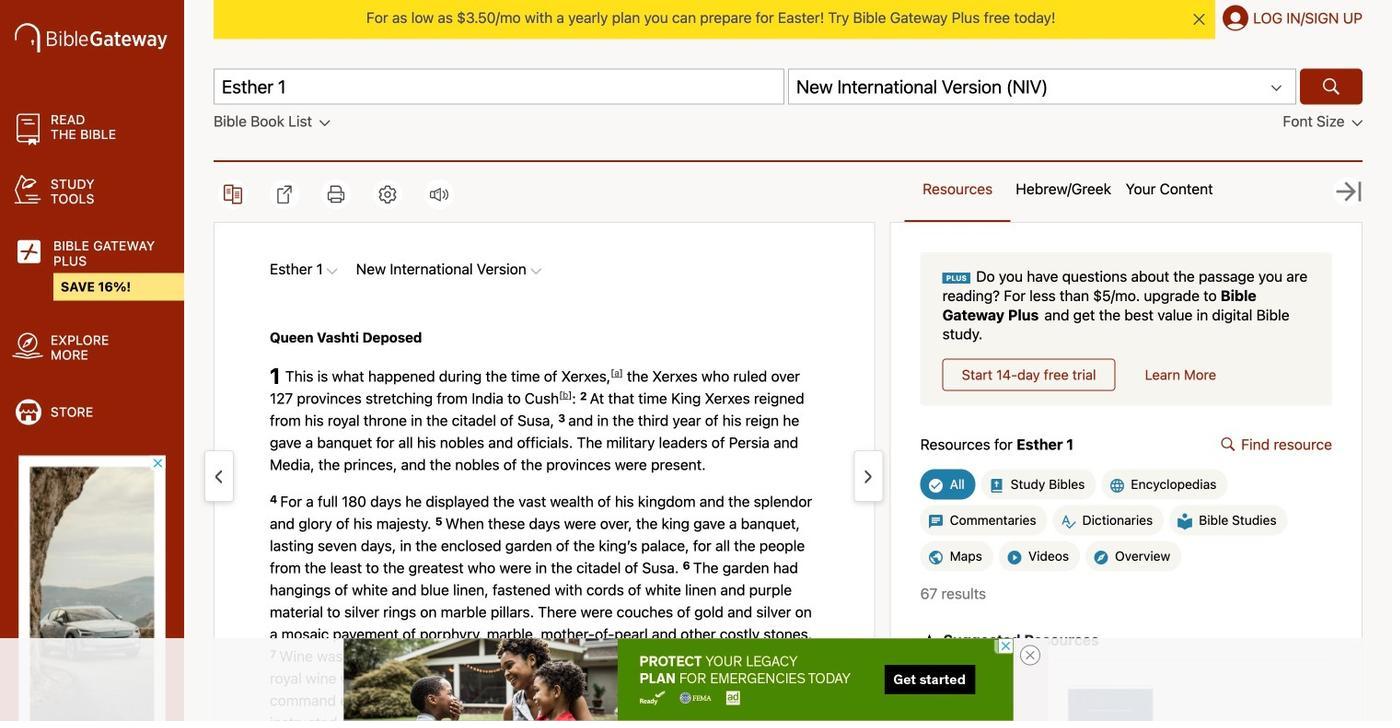 Task type: describe. For each thing, give the bounding box(es) containing it.
niv grace and truth study bible image
[[921, 682, 1013, 721]]

Quick Search text field
[[214, 69, 785, 104]]



Task type: locate. For each thing, give the bounding box(es) containing it.
None search field
[[214, 69, 1363, 104]]

close sidebar image
[[1335, 177, 1364, 207]]

1 horizontal spatial advertisement element
[[344, 638, 1014, 721]]

search image
[[1321, 75, 1343, 98]]

niv study bible notes, fully revised edition image
[[1066, 682, 1159, 721]]

0 horizontal spatial advertisement element
[[18, 456, 166, 721]]

nehemiah 13 image
[[216, 467, 222, 487]]

listen to esther 1 image
[[430, 187, 449, 202]]

esther 2 image
[[866, 467, 872, 487]]

advertisement element
[[18, 456, 166, 721], [344, 638, 1014, 721]]

user notice alert
[[184, 0, 1393, 39]]



Task type: vqa. For each thing, say whether or not it's contained in the screenshot.
user notice alert
yes



